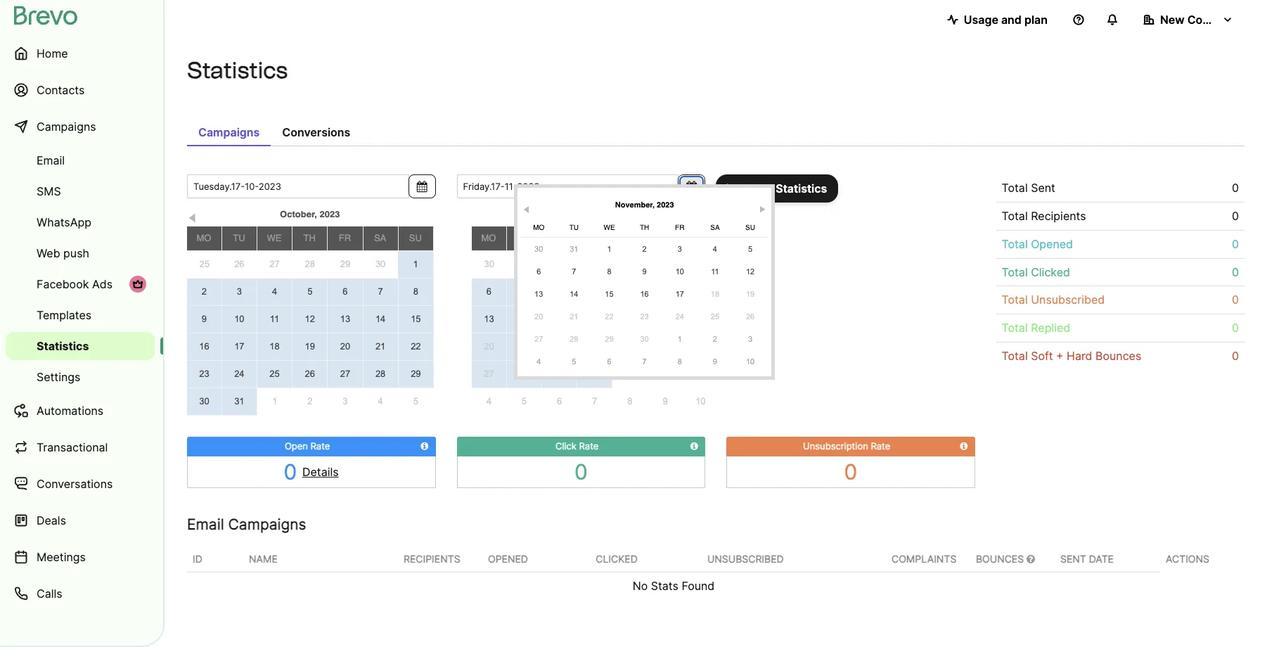 Task type: locate. For each thing, give the bounding box(es) containing it.
1 vertical spatial 21
[[376, 341, 386, 352]]

1 rate from the left
[[311, 440, 330, 452]]

click
[[556, 440, 577, 452]]

30 link
[[524, 239, 554, 259], [363, 251, 398, 278], [472, 251, 507, 278], [630, 329, 660, 349], [578, 361, 612, 388], [187, 388, 221, 415]]

1 vertical spatial 26 link
[[736, 307, 765, 326]]

2 vertical spatial 31
[[234, 396, 245, 407]]

19 link
[[736, 284, 765, 304], [293, 333, 327, 360]]

14
[[570, 290, 579, 298], [376, 314, 386, 324]]

home
[[37, 46, 68, 60]]

2 rate from the left
[[579, 440, 599, 452]]

2 vertical spatial 25
[[270, 369, 280, 379]]

1 horizontal spatial sa
[[659, 233, 671, 243]]

0 vertical spatial 21
[[570, 312, 579, 321]]

18 for the topmost 18 link
[[711, 290, 720, 298]]

rate right click
[[579, 440, 599, 452]]

settings link
[[6, 363, 155, 391]]

7 total from the top
[[1002, 349, 1028, 363]]

23 for the right 23 link
[[640, 312, 649, 321]]

info circle image for open rate
[[421, 442, 429, 451]]

email inside email link
[[37, 153, 65, 167]]

plan
[[1025, 13, 1048, 27]]

3 link
[[665, 239, 695, 259], [222, 278, 257, 305], [736, 329, 765, 349], [683, 361, 719, 388], [328, 388, 363, 415]]

push
[[63, 246, 89, 260]]

1 horizontal spatial rate
[[579, 440, 599, 452]]

2 total from the top
[[1002, 209, 1028, 223]]

whatsapp link
[[6, 208, 155, 236]]

1 horizontal spatial 2023
[[609, 209, 630, 219]]

total for total opened
[[1002, 237, 1028, 251]]

0 vertical spatial 23
[[640, 312, 649, 321]]

0 vertical spatial 24
[[676, 312, 684, 321]]

25 link
[[187, 251, 222, 278], [700, 307, 730, 326], [257, 361, 292, 388]]

1 vertical spatial 19
[[305, 341, 315, 352]]

1 vertical spatial clicked
[[596, 553, 638, 565]]

1 horizontal spatial 31 link
[[507, 251, 542, 278]]

12
[[746, 267, 755, 276], [305, 314, 315, 324]]

0 horizontal spatial 23
[[199, 369, 209, 379]]

1 horizontal spatial 21
[[570, 312, 579, 321]]

sa for 30
[[374, 233, 386, 243]]

tu for 26
[[233, 233, 245, 243]]

rate right the open on the bottom left of the page
[[311, 440, 330, 452]]

27 link
[[257, 251, 292, 278], [524, 329, 554, 349], [328, 361, 363, 388], [472, 361, 506, 388]]

0 horizontal spatial 17
[[234, 341, 245, 352]]

23 for 23 link to the bottom
[[199, 369, 209, 379]]

left___rvooi image
[[132, 279, 143, 290]]

total for total sent
[[1002, 181, 1028, 195]]

november, 2023 link for 31 link for right 20 link
[[557, 197, 733, 214]]

1 horizontal spatial recipients
[[1031, 209, 1087, 223]]

13 link
[[524, 284, 554, 304], [328, 306, 363, 333], [472, 306, 506, 333]]

1 vertical spatial 16 link
[[187, 333, 221, 360]]

1 vertical spatial 22 link
[[399, 333, 433, 360]]

1 horizontal spatial 11
[[711, 267, 719, 276]]

20
[[535, 312, 543, 321], [340, 341, 350, 352], [484, 341, 494, 352]]

28
[[305, 259, 315, 270], [570, 335, 579, 343], [376, 369, 386, 379], [519, 369, 529, 379]]

2
[[643, 245, 647, 253], [202, 286, 207, 297], [713, 335, 717, 343], [663, 369, 668, 379], [307, 396, 313, 407]]

0 horizontal spatial november,
[[560, 209, 607, 219]]

2 info circle image from the left
[[960, 442, 968, 451]]

31 link
[[559, 239, 589, 259], [507, 251, 542, 278], [222, 388, 257, 415]]

unsubscribed up replied
[[1031, 293, 1105, 307]]

4 link
[[700, 239, 730, 259], [257, 278, 292, 305], [524, 352, 554, 371], [472, 388, 507, 415], [363, 388, 398, 415]]

5 link
[[736, 239, 765, 259], [293, 278, 327, 305], [559, 352, 589, 371], [507, 388, 542, 415], [398, 388, 434, 415]]

fr
[[675, 223, 685, 231], [339, 233, 351, 243], [624, 233, 636, 243]]

25 for the rightmost '25' link
[[711, 312, 720, 321]]

total down total clicked
[[1002, 293, 1028, 307]]

conversations
[[37, 477, 113, 491]]

total for total soft + hard bounces
[[1002, 349, 1028, 363]]

0 horizontal spatial 16
[[199, 341, 209, 352]]

mo
[[533, 223, 545, 231], [197, 233, 211, 243], [481, 233, 496, 243]]

2 horizontal spatial 31
[[570, 245, 579, 253]]

2023
[[657, 200, 674, 210], [320, 209, 340, 219], [609, 209, 630, 219]]

0 for total recipients
[[1232, 209, 1239, 223]]

22 link
[[595, 307, 624, 326], [399, 333, 433, 360]]

1 horizontal spatial clicked
[[1031, 265, 1071, 279]]

15
[[605, 290, 614, 298], [411, 314, 421, 324]]

1 horizontal spatial 16
[[640, 290, 649, 298]]

1 horizontal spatial 31
[[519, 259, 529, 270]]

campaigns
[[37, 120, 96, 134], [198, 125, 260, 139], [228, 515, 306, 533]]

12 link
[[736, 262, 765, 281], [293, 306, 327, 333]]

total left sent at right
[[1002, 181, 1028, 195]]

unsubscription rate
[[803, 440, 891, 452]]

0 horizontal spatial th
[[304, 233, 316, 243]]

31
[[570, 245, 579, 253], [519, 259, 529, 270], [234, 396, 245, 407]]

sa for 4
[[711, 223, 720, 231]]

11
[[711, 267, 719, 276], [270, 314, 279, 324]]

0 horizontal spatial 25
[[199, 259, 210, 270]]

▶ for right 20 link
[[760, 205, 766, 214]]

total up total clicked
[[1002, 237, 1028, 251]]

0 for total opened
[[1232, 237, 1239, 251]]

total left the soft
[[1002, 349, 1028, 363]]

0 horizontal spatial tu
[[233, 233, 245, 243]]

november, 2023 ▶
[[615, 200, 766, 214], [560, 209, 717, 224]]

0 horizontal spatial 16 link
[[187, 333, 221, 360]]

0 vertical spatial 19
[[746, 290, 755, 298]]

actions
[[1166, 553, 1210, 565]]

0 details
[[284, 459, 339, 484]]

0 horizontal spatial rate
[[311, 440, 330, 452]]

2 horizontal spatial 26 link
[[736, 307, 765, 326]]

2 horizontal spatial su
[[746, 223, 755, 231]]

usage and plan
[[964, 13, 1048, 27]]

open
[[285, 440, 308, 452]]

rate right unsubscription
[[871, 440, 891, 452]]

facebook
[[37, 277, 89, 291]]

1 horizontal spatial november,
[[615, 200, 655, 210]]

calendar image
[[417, 181, 427, 192], [687, 181, 697, 192]]

▶ left ▶ link
[[709, 213, 717, 224]]

email up "id"
[[187, 515, 224, 533]]

1 vertical spatial 31
[[519, 259, 529, 270]]

0 for total replied
[[1232, 321, 1239, 335]]

◀
[[523, 205, 530, 214], [188, 213, 197, 224]]

19 for 19 link to the bottom
[[305, 341, 315, 352]]

2 horizontal spatial 13
[[535, 290, 543, 298]]

unsubscribed
[[1031, 293, 1105, 307], [708, 553, 784, 565]]

su for 1
[[409, 233, 422, 243]]

november, 2023 link for the middle 20 link 31 link
[[507, 206, 683, 223]]

mo for 31
[[533, 223, 545, 231]]

1 horizontal spatial 23 link
[[630, 307, 660, 326]]

usage and plan button
[[936, 6, 1059, 34]]

0 horizontal spatial 15 link
[[399, 306, 433, 333]]

1 horizontal spatial ◀
[[523, 205, 530, 214]]

info circle image
[[421, 442, 429, 451], [960, 442, 968, 451]]

total down total opened
[[1002, 265, 1028, 279]]

email for email
[[37, 153, 65, 167]]

unsubscribed up found
[[708, 553, 784, 565]]

0 horizontal spatial 24
[[234, 369, 245, 379]]

21
[[570, 312, 579, 321], [376, 341, 386, 352]]

1 vertical spatial email
[[187, 515, 224, 533]]

total for total recipients
[[1002, 209, 1028, 223]]

1 link
[[595, 239, 624, 259], [398, 251, 433, 278], [665, 329, 695, 349], [613, 361, 648, 388], [257, 388, 292, 415]]

0 vertical spatial 11 link
[[700, 262, 730, 281]]

0 for total soft + hard bounces
[[1232, 349, 1239, 363]]

campaigns link
[[6, 110, 155, 143], [187, 118, 271, 146]]

4 total from the top
[[1002, 265, 1028, 279]]

29 link
[[328, 251, 363, 278], [595, 329, 624, 349], [399, 361, 433, 388], [542, 361, 577, 388]]

email for email campaigns
[[187, 515, 224, 533]]

rate for unsubscription rate
[[871, 440, 891, 452]]

november, 2023 ▶ for the middle 20 link 31 link
[[560, 209, 717, 224]]

sa
[[711, 223, 720, 231], [374, 233, 386, 243], [659, 233, 671, 243]]

clicked up no in the bottom of the page
[[596, 553, 638, 565]]

deals link
[[6, 504, 155, 537]]

web push
[[37, 246, 89, 260]]

2 horizontal spatial 25 link
[[700, 307, 730, 326]]

0 horizontal spatial 18 link
[[257, 333, 292, 360]]

0 horizontal spatial email
[[37, 153, 65, 167]]

▶ down show
[[760, 205, 766, 214]]

1 horizontal spatial 20 link
[[472, 333, 506, 360]]

replied
[[1031, 321, 1071, 335]]

7
[[572, 267, 576, 276], [378, 286, 383, 297], [643, 357, 647, 366], [592, 396, 597, 407]]

◀ link
[[521, 201, 532, 214], [187, 210, 198, 224]]

0 horizontal spatial 13
[[340, 314, 350, 324]]

From text field
[[187, 174, 409, 198]]

3 rate from the left
[[871, 440, 891, 452]]

28 link
[[292, 251, 328, 278], [559, 329, 589, 349], [363, 361, 398, 388], [507, 361, 542, 388]]

total down total sent
[[1002, 209, 1028, 223]]

meetings link
[[6, 540, 155, 574]]

13 for right 20 link
[[535, 290, 543, 298]]

25 for '25' link to the left
[[199, 259, 210, 270]]

1 horizontal spatial ▶
[[760, 205, 766, 214]]

0 vertical spatial 23 link
[[630, 307, 660, 326]]

3 total from the top
[[1002, 237, 1028, 251]]

5 total from the top
[[1002, 293, 1028, 307]]

0 horizontal spatial su
[[409, 233, 422, 243]]

24 link
[[665, 307, 695, 326], [222, 361, 257, 388]]

date
[[1089, 553, 1114, 565]]

13 for the middle 20 link
[[484, 314, 494, 324]]

calls link
[[6, 577, 155, 611]]

13 link for right 20 link
[[524, 284, 554, 304]]

1 horizontal spatial mo
[[481, 233, 496, 243]]

1 vertical spatial 11 link
[[257, 306, 292, 333]]

2 horizontal spatial fr
[[675, 223, 685, 231]]

0 vertical spatial 25 link
[[187, 251, 222, 278]]

0 horizontal spatial 23 link
[[187, 361, 221, 388]]

0 horizontal spatial 17 link
[[222, 333, 257, 360]]

▶ for the middle 20 link
[[709, 213, 717, 224]]

0 horizontal spatial 25 link
[[187, 251, 222, 278]]

info circle image
[[691, 442, 698, 451]]

we
[[604, 223, 615, 231], [267, 233, 282, 243], [552, 233, 567, 243]]

total sent
[[1002, 181, 1056, 195]]

1 vertical spatial bounces
[[976, 553, 1027, 565]]

29
[[340, 259, 350, 270], [605, 335, 614, 343], [411, 369, 421, 379], [555, 369, 565, 379]]

1 info circle image from the left
[[421, 442, 429, 451]]

24 for leftmost 24 link
[[234, 369, 245, 379]]

clicked up total unsubscribed
[[1031, 265, 1071, 279]]

18 link
[[700, 284, 730, 304], [257, 333, 292, 360]]

1 horizontal spatial 17 link
[[665, 284, 695, 304]]

0 horizontal spatial ▶
[[709, 213, 717, 224]]

8 link
[[595, 262, 624, 281], [399, 279, 433, 305], [665, 352, 695, 371], [613, 388, 648, 415]]

◀ link for 25
[[187, 210, 198, 224]]

1 horizontal spatial 18 link
[[700, 284, 730, 304]]

11 link
[[700, 262, 730, 281], [257, 306, 292, 333]]

statistics inside "button"
[[776, 181, 827, 196]]

th for 28
[[304, 233, 316, 243]]

6 total from the top
[[1002, 321, 1028, 335]]

0 vertical spatial 14
[[570, 290, 579, 298]]

0 horizontal spatial sa
[[374, 233, 386, 243]]

8
[[607, 267, 612, 276], [413, 286, 419, 297], [678, 357, 682, 366], [628, 396, 633, 406]]

show statistics button
[[716, 174, 839, 203]]

1 total from the top
[[1002, 181, 1028, 195]]

31 link for the middle 20 link
[[507, 251, 542, 278]]

0 horizontal spatial info circle image
[[421, 442, 429, 451]]

17
[[676, 290, 684, 298], [234, 341, 245, 352]]

1 vertical spatial 17
[[234, 341, 245, 352]]

2 vertical spatial 26
[[305, 369, 315, 379]]

hard
[[1067, 349, 1093, 363]]

0 horizontal spatial 26
[[234, 259, 245, 270]]

total
[[1002, 181, 1028, 195], [1002, 209, 1028, 223], [1002, 237, 1028, 251], [1002, 265, 1028, 279], [1002, 293, 1028, 307], [1002, 321, 1028, 335], [1002, 349, 1028, 363]]

1 vertical spatial 24 link
[[222, 361, 257, 388]]

0 vertical spatial 12
[[746, 267, 755, 276]]

1 vertical spatial 24
[[234, 369, 245, 379]]

12 for the bottommost the 12 link
[[305, 314, 315, 324]]

0 vertical spatial 16 link
[[630, 284, 660, 304]]

19 for the topmost 19 link
[[746, 290, 755, 298]]

6 link
[[524, 262, 554, 281], [328, 278, 363, 305], [472, 278, 506, 305], [595, 352, 624, 371], [542, 388, 577, 415]]

1 horizontal spatial 19 link
[[736, 284, 765, 304]]

0 vertical spatial 18 link
[[700, 284, 730, 304]]

0 horizontal spatial we
[[267, 233, 282, 243]]

total left replied
[[1002, 321, 1028, 335]]

19
[[746, 290, 755, 298], [305, 341, 315, 352]]

th for 2
[[640, 223, 649, 231]]

bounces
[[1096, 349, 1142, 363], [976, 553, 1027, 565]]

1 horizontal spatial 18
[[711, 290, 720, 298]]

1 horizontal spatial bounces
[[1096, 349, 1142, 363]]

we for 1
[[604, 223, 615, 231]]

17 link
[[665, 284, 695, 304], [222, 333, 257, 360]]

▶
[[760, 205, 766, 214], [709, 213, 717, 224]]

0 for total unsubscribed
[[1232, 293, 1239, 307]]

1 horizontal spatial 20
[[484, 341, 494, 352]]

2 vertical spatial 25 link
[[257, 361, 292, 388]]

1 vertical spatial 18
[[270, 341, 280, 352]]

0 horizontal spatial unsubscribed
[[708, 553, 784, 565]]

facebook ads link
[[6, 270, 155, 298]]

1 vertical spatial 15
[[411, 314, 421, 324]]

16 link
[[630, 284, 660, 304], [187, 333, 221, 360]]

email up sms
[[37, 153, 65, 167]]

7 link
[[559, 262, 589, 281], [363, 278, 398, 305], [630, 352, 660, 371], [577, 388, 613, 415]]

id
[[193, 553, 202, 565]]

2 horizontal spatial 2023
[[657, 200, 674, 210]]



Task type: describe. For each thing, give the bounding box(es) containing it.
1 vertical spatial unsubscribed
[[708, 553, 784, 565]]

found
[[682, 579, 715, 593]]

1 vertical spatial 21 link
[[363, 333, 398, 360]]

31 link for right 20 link
[[559, 239, 589, 259]]

click rate
[[556, 440, 599, 452]]

calls
[[37, 587, 62, 601]]

1 horizontal spatial opened
[[1031, 237, 1073, 251]]

1 horizontal spatial su
[[694, 233, 707, 243]]

0 vertical spatial 17 link
[[665, 284, 695, 304]]

0 vertical spatial 11
[[711, 267, 719, 276]]

1 calendar image from the left
[[417, 181, 427, 192]]

0 horizontal spatial 13 link
[[328, 306, 363, 333]]

email link
[[6, 146, 155, 174]]

web push link
[[6, 239, 155, 267]]

details
[[303, 465, 339, 479]]

new
[[1161, 13, 1185, 27]]

0 horizontal spatial 15
[[411, 314, 421, 324]]

total unsubscribed
[[1002, 293, 1105, 307]]

1 horizontal spatial we
[[552, 233, 567, 243]]

0 vertical spatial statistics
[[187, 57, 288, 84]]

open rate
[[285, 440, 330, 452]]

▶ link
[[758, 201, 768, 214]]

1 horizontal spatial 21 link
[[559, 307, 589, 326]]

0 horizontal spatial 20 link
[[328, 333, 363, 360]]

0 horizontal spatial 11 link
[[257, 306, 292, 333]]

1 horizontal spatial fr
[[624, 233, 636, 243]]

show statistics
[[740, 181, 827, 196]]

1 vertical spatial opened
[[488, 553, 528, 565]]

new company
[[1161, 13, 1240, 27]]

0 vertical spatial unsubscribed
[[1031, 293, 1105, 307]]

1 horizontal spatial 26
[[305, 369, 315, 379]]

statistics link
[[6, 332, 155, 360]]

1 vertical spatial 19 link
[[293, 333, 327, 360]]

fr for 29
[[339, 233, 351, 243]]

fr for 3
[[675, 223, 685, 231]]

info circle image for unsubscription rate
[[960, 442, 968, 451]]

name
[[249, 553, 278, 565]]

total recipients
[[1002, 209, 1087, 223]]

sent date
[[1061, 553, 1114, 565]]

0 for total clicked
[[1232, 265, 1239, 279]]

rate for click rate
[[579, 440, 599, 452]]

1 horizontal spatial 15
[[605, 290, 614, 298]]

new company button
[[1133, 6, 1245, 34]]

total for total unsubscribed
[[1002, 293, 1028, 307]]

2 horizontal spatial 20 link
[[524, 307, 554, 326]]

◀ for 30
[[523, 205, 530, 214]]

total clicked
[[1002, 265, 1071, 279]]

conversations link
[[6, 467, 155, 501]]

company
[[1188, 13, 1240, 27]]

settings
[[37, 370, 80, 384]]

templates
[[37, 308, 92, 322]]

home link
[[6, 37, 155, 70]]

0 vertical spatial 31
[[570, 245, 579, 253]]

2 calendar image from the left
[[687, 181, 697, 192]]

unsubscription
[[803, 440, 869, 452]]

1 horizontal spatial 15 link
[[595, 284, 624, 304]]

1 horizontal spatial campaigns link
[[187, 118, 271, 146]]

1 vertical spatial 14 link
[[363, 306, 398, 333]]

transactional link
[[6, 430, 155, 464]]

rate for open rate
[[311, 440, 330, 452]]

november, 2023 ▶ for 31 link for right 20 link
[[615, 200, 766, 214]]

october, 2023
[[280, 209, 340, 219]]

sent
[[1061, 553, 1087, 565]]

1 horizontal spatial 12 link
[[736, 262, 765, 281]]

usage
[[964, 13, 999, 27]]

0 horizontal spatial 26 link
[[222, 251, 257, 278]]

bar chart image
[[727, 183, 740, 194]]

0 vertical spatial 24 link
[[665, 307, 695, 326]]

1 vertical spatial 23 link
[[187, 361, 221, 388]]

0 horizontal spatial 21
[[376, 341, 386, 352]]

contacts link
[[6, 73, 155, 107]]

17 for top the 17 link
[[676, 290, 684, 298]]

total replied
[[1002, 321, 1071, 335]]

16 for top '16' link
[[640, 290, 649, 298]]

total opened
[[1002, 237, 1073, 251]]

contacts
[[37, 83, 85, 97]]

and
[[1002, 13, 1022, 27]]

october,
[[280, 209, 317, 219]]

1 horizontal spatial 22 link
[[595, 307, 624, 326]]

12 for the right the 12 link
[[746, 267, 755, 276]]

meetings
[[37, 550, 86, 564]]

transactional
[[37, 440, 108, 454]]

2 vertical spatial 26 link
[[293, 361, 327, 388]]

1 horizontal spatial th
[[588, 233, 601, 243]]

1 horizontal spatial 25 link
[[257, 361, 292, 388]]

1 vertical spatial recipients
[[404, 553, 460, 565]]

soft
[[1031, 349, 1053, 363]]

0 vertical spatial recipients
[[1031, 209, 1087, 223]]

1 horizontal spatial 14 link
[[559, 284, 589, 304]]

no stats found
[[633, 579, 715, 593]]

0 horizontal spatial 22 link
[[399, 333, 433, 360]]

1 vertical spatial 14
[[376, 314, 386, 324]]

sms link
[[6, 177, 155, 205]]

ads
[[92, 277, 113, 291]]

2 horizontal spatial 20
[[535, 312, 543, 321]]

whatsapp
[[37, 215, 91, 229]]

2 horizontal spatial 26
[[746, 312, 755, 321]]

mo for 26
[[197, 233, 211, 243]]

0 horizontal spatial 24 link
[[222, 361, 257, 388]]

automations
[[37, 404, 104, 418]]

total for total replied
[[1002, 321, 1028, 335]]

web
[[37, 246, 60, 260]]

+
[[1057, 349, 1064, 363]]

0 vertical spatial 19 link
[[736, 284, 765, 304]]

1 horizontal spatial 14
[[570, 290, 579, 298]]

0 vertical spatial 22
[[605, 312, 614, 321]]

october, 2023 link
[[222, 206, 398, 223]]

0 vertical spatial bounces
[[1096, 349, 1142, 363]]

we for 27
[[267, 233, 282, 243]]

total soft + hard bounces
[[1002, 349, 1142, 363]]

16 for bottom '16' link
[[199, 341, 209, 352]]

stats
[[651, 579, 679, 593]]

◀ link for 30
[[521, 201, 532, 214]]

sent
[[1031, 181, 1056, 195]]

email campaigns
[[187, 515, 306, 533]]

conversions link
[[271, 118, 362, 146]]

0 horizontal spatial 31 link
[[222, 388, 257, 415]]

0 horizontal spatial campaigns link
[[6, 110, 155, 143]]

18 for the bottommost 18 link
[[270, 341, 280, 352]]

total for total clicked
[[1002, 265, 1028, 279]]

1 vertical spatial 11
[[270, 314, 279, 324]]

◀ for 25
[[188, 213, 197, 224]]

deals
[[37, 513, 66, 528]]

templates link
[[6, 301, 155, 329]]

0 horizontal spatial 20
[[340, 341, 350, 352]]

0 horizontal spatial bounces
[[976, 553, 1027, 565]]

0 for total sent
[[1232, 181, 1239, 195]]

complaints
[[892, 553, 957, 565]]

17 for left the 17 link
[[234, 341, 245, 352]]

To text field
[[457, 174, 679, 198]]

sms
[[37, 184, 61, 198]]

no
[[633, 579, 648, 593]]

conversions
[[282, 125, 351, 139]]

13 link for the middle 20 link
[[472, 306, 506, 333]]

0 horizontal spatial 22
[[411, 341, 421, 352]]

1 vertical spatial 12 link
[[293, 306, 327, 333]]

automations link
[[6, 394, 155, 428]]

0 horizontal spatial 2023
[[320, 209, 340, 219]]

facebook ads
[[37, 277, 113, 291]]

show
[[743, 181, 773, 196]]

su for 5
[[746, 223, 755, 231]]

25 for the middle '25' link
[[270, 369, 280, 379]]

24 for 24 link to the top
[[676, 312, 684, 321]]

tu for 31
[[570, 223, 579, 231]]

0 horizontal spatial statistics
[[37, 339, 89, 353]]

1 vertical spatial 18 link
[[257, 333, 292, 360]]

1 horizontal spatial tu
[[518, 233, 530, 243]]



Task type: vqa. For each thing, say whether or not it's contained in the screenshot.


